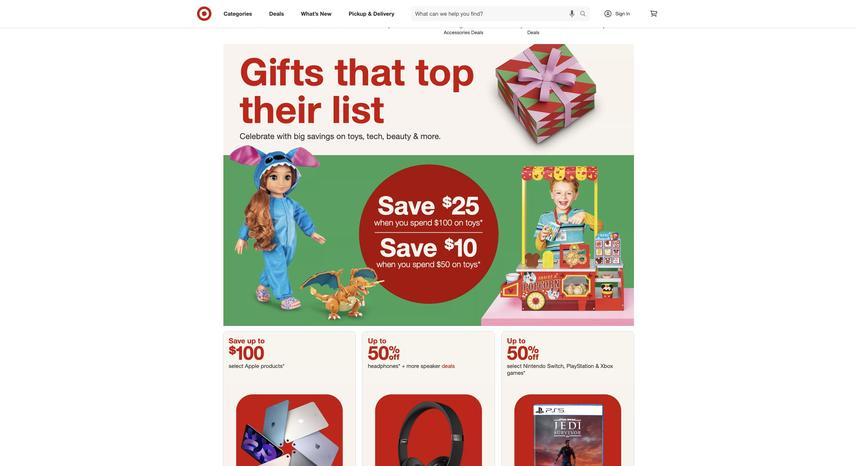 Task type: vqa. For each thing, say whether or not it's contained in the screenshot.
the topmost Registry
no



Task type: describe. For each thing, give the bounding box(es) containing it.
& inside select nintendo switch, playstation & xbox games*
[[596, 363, 599, 370]]

toys* for $25
[[466, 218, 483, 228]]

top
[[416, 49, 475, 95]]

up
[[247, 337, 256, 346]]

deals inside 'clothing, shoes & accessories deals'
[[471, 30, 483, 35]]

electronics deals
[[305, 23, 342, 29]]

beauty
[[387, 131, 411, 141]]

toys,
[[348, 131, 365, 141]]

when for $10
[[377, 260, 396, 270]]

more
[[407, 363, 419, 370]]

personal
[[529, 23, 547, 29]]

products*
[[261, 363, 285, 370]]

headphones*
[[368, 363, 400, 370]]

electronics
[[305, 23, 329, 29]]

2 50 from the left
[[507, 342, 539, 365]]

you for $10
[[398, 260, 410, 270]]

deals left the what's in the left top of the page
[[269, 10, 284, 17]]

that
[[335, 49, 405, 95]]

with
[[277, 131, 292, 141]]

1 to from the left
[[258, 337, 265, 346]]

on inside gifts that top their list celebrate with big savings on toys, tech, beauty & more.
[[336, 131, 346, 141]]

save up to
[[229, 337, 265, 346]]

gifts
[[240, 49, 324, 95]]

apple
[[245, 363, 259, 370]]

save $10 when you spend $50 on toys*
[[377, 232, 481, 270]]

2 to from the left
[[380, 337, 387, 346]]

pickup
[[349, 10, 367, 17]]

pickup & delivery link
[[343, 6, 403, 21]]

3 to from the left
[[519, 337, 526, 346]]

2 up from the left
[[507, 337, 517, 346]]

clothing, shoes & accessories deals
[[444, 23, 483, 35]]

& inside "link"
[[368, 10, 372, 17]]

beauty & personal care deals
[[508, 23, 559, 35]]

1 up to from the left
[[368, 337, 387, 346]]

more.
[[421, 131, 441, 141]]

delivery
[[373, 10, 394, 17]]

what's new link
[[295, 6, 340, 21]]

save for up
[[229, 337, 245, 346]]

select for $100
[[229, 363, 243, 370]]

sign
[[616, 11, 625, 16]]

gifts that top their list celebrate with big savings on toys, tech, beauty & more.
[[240, 49, 475, 141]]

home
[[241, 23, 254, 29]]

2 up to from the left
[[507, 337, 526, 346]]

when for $25
[[374, 218, 393, 228]]

select apple products*
[[229, 363, 285, 370]]

deals
[[442, 363, 455, 370]]

beauty
[[508, 23, 523, 29]]

playstation
[[567, 363, 594, 370]]

$50
[[437, 260, 450, 270]]

care
[[549, 23, 559, 29]]

big
[[294, 131, 305, 141]]

accessories
[[444, 30, 470, 35]]

list
[[332, 86, 384, 132]]

select nintendo switch, playstation & xbox games*
[[507, 363, 613, 377]]

electronics deals link
[[289, 0, 359, 29]]

What can we help you find? suggestions appear below search field
[[411, 6, 582, 21]]

$10
[[444, 232, 477, 263]]

select for 50
[[507, 363, 522, 370]]



Task type: locate. For each thing, give the bounding box(es) containing it.
headphones* + more speaker deals
[[368, 363, 455, 370]]

clothing, shoes & accessories deals link
[[429, 0, 499, 36]]

1 vertical spatial when
[[377, 260, 396, 270]]

search
[[577, 11, 593, 18]]

toy deals link
[[359, 0, 429, 29]]

spend inside save $25 when you spend $100 on toys*
[[410, 218, 432, 228]]

save
[[378, 190, 435, 221], [380, 232, 437, 263], [229, 337, 245, 346]]

new
[[320, 10, 332, 17]]

up
[[368, 337, 378, 346], [507, 337, 517, 346]]

0 horizontal spatial 50
[[368, 342, 400, 365]]

& right beauty
[[524, 23, 527, 29]]

deals down personal
[[527, 30, 540, 35]]

1 up from the left
[[368, 337, 378, 346]]

1 horizontal spatial select
[[507, 363, 522, 370]]

0 vertical spatial when
[[374, 218, 393, 228]]

sign in
[[616, 11, 630, 16]]

beauty & personal care deals link
[[499, 0, 568, 36]]

categories
[[224, 10, 252, 17]]

save inside save $10 when you spend $50 on toys*
[[380, 232, 437, 263]]

& left xbox
[[596, 363, 599, 370]]

1 vertical spatial $100
[[229, 342, 264, 365]]

on right $50
[[452, 260, 461, 270]]

toys* up $10
[[466, 218, 483, 228]]

spend for $10
[[413, 260, 435, 270]]

up to up nintendo
[[507, 337, 526, 346]]

to right up
[[258, 337, 265, 346]]

tech,
[[367, 131, 384, 141]]

games*
[[507, 370, 526, 377]]

spend for $25
[[410, 218, 432, 228]]

50 up 'games*'
[[507, 342, 539, 365]]

0 horizontal spatial up to
[[368, 337, 387, 346]]

toys* inside save $25 when you spend $100 on toys*
[[466, 218, 483, 228]]

xbox
[[601, 363, 613, 370]]

2 select from the left
[[507, 363, 522, 370]]

50
[[368, 342, 400, 365], [507, 342, 539, 365]]

1 50 from the left
[[368, 342, 400, 365]]

deals down new
[[330, 23, 342, 29]]

deals right toy
[[392, 23, 404, 29]]

toy
[[383, 23, 391, 29]]

$100
[[435, 218, 452, 228], [229, 342, 264, 365]]

spend left $50
[[413, 260, 435, 270]]

toys*
[[466, 218, 483, 228], [463, 260, 481, 270]]

1 select from the left
[[229, 363, 243, 370]]

0 horizontal spatial to
[[258, 337, 265, 346]]

0 horizontal spatial select
[[229, 363, 243, 370]]

nintendo
[[523, 363, 546, 370]]

deals down the shoes
[[471, 30, 483, 35]]

on up $10
[[454, 218, 463, 228]]

deals right home
[[255, 23, 267, 29]]

shoes
[[465, 23, 478, 29]]

1 horizontal spatial $100
[[435, 218, 452, 228]]

1 vertical spatial spend
[[413, 260, 435, 270]]

deals
[[269, 10, 284, 17], [255, 23, 267, 29], [330, 23, 342, 29], [392, 23, 404, 29], [607, 23, 619, 29], [471, 30, 483, 35], [527, 30, 540, 35]]

on inside save $25 when you spend $100 on toys*
[[454, 218, 463, 228]]

2 horizontal spatial to
[[519, 337, 526, 346]]

grocery deals
[[588, 23, 619, 29]]

what's new
[[301, 10, 332, 17]]

&
[[368, 10, 372, 17], [480, 23, 483, 29], [524, 23, 527, 29], [413, 131, 418, 141], [596, 363, 599, 370]]

1 horizontal spatial up
[[507, 337, 517, 346]]

deals link
[[263, 6, 293, 21]]

up to up headphones*
[[368, 337, 387, 346]]

0 vertical spatial you
[[396, 218, 408, 228]]

deals down sign in link
[[607, 23, 619, 29]]

save inside save $25 when you spend $100 on toys*
[[378, 190, 435, 221]]

select
[[229, 363, 243, 370], [507, 363, 522, 370]]

1 vertical spatial you
[[398, 260, 410, 270]]

when inside save $10 when you spend $50 on toys*
[[377, 260, 396, 270]]

you inside save $10 when you spend $50 on toys*
[[398, 260, 410, 270]]

in
[[626, 11, 630, 16]]

$100 inside save $25 when you spend $100 on toys*
[[435, 218, 452, 228]]

0 vertical spatial $100
[[435, 218, 452, 228]]

toy deals
[[383, 23, 404, 29]]

grocery
[[588, 23, 605, 29]]

select left nintendo
[[507, 363, 522, 370]]

pickup & delivery
[[349, 10, 394, 17]]

toys* inside save $10 when you spend $50 on toys*
[[463, 260, 481, 270]]

save for $10
[[380, 232, 437, 263]]

& left more.
[[413, 131, 418, 141]]

categories link
[[218, 6, 261, 21]]

1 vertical spatial toys*
[[463, 260, 481, 270]]

2 vertical spatial save
[[229, 337, 245, 346]]

0 vertical spatial save
[[378, 190, 435, 221]]

to
[[258, 337, 265, 346], [380, 337, 387, 346], [519, 337, 526, 346]]

0 vertical spatial toys*
[[466, 218, 483, 228]]

speaker
[[421, 363, 440, 370]]

& right pickup
[[368, 10, 372, 17]]

search button
[[577, 6, 593, 23]]

0 horizontal spatial $100
[[229, 342, 264, 365]]

50 left +
[[368, 342, 400, 365]]

spend up save $10 when you spend $50 on toys*
[[410, 218, 432, 228]]

toys* right $50
[[463, 260, 481, 270]]

1 vertical spatial save
[[380, 232, 437, 263]]

up up headphones*
[[368, 337, 378, 346]]

on for $25
[[454, 218, 463, 228]]

you for $25
[[396, 218, 408, 228]]

sign in link
[[598, 6, 641, 21]]

& right the shoes
[[480, 23, 483, 29]]

spend inside save $10 when you spend $50 on toys*
[[413, 260, 435, 270]]

select inside select nintendo switch, playstation & xbox games*
[[507, 363, 522, 370]]

1 vertical spatial on
[[454, 218, 463, 228]]

1 horizontal spatial 50
[[507, 342, 539, 365]]

$25
[[442, 190, 479, 221]]

+
[[402, 363, 405, 370]]

when
[[374, 218, 393, 228], [377, 260, 396, 270]]

save $25 when you spend $100 on toys*
[[374, 190, 483, 228]]

2 vertical spatial on
[[452, 260, 461, 270]]

home deals link
[[219, 0, 289, 29]]

0 horizontal spatial up
[[368, 337, 378, 346]]

you
[[396, 218, 408, 228], [398, 260, 410, 270]]

home deals
[[241, 23, 267, 29]]

select left apple on the left bottom
[[229, 363, 243, 370]]

spend
[[410, 218, 432, 228], [413, 260, 435, 270]]

on left toys,
[[336, 131, 346, 141]]

deals inside "beauty & personal care deals"
[[527, 30, 540, 35]]

up to
[[368, 337, 387, 346], [507, 337, 526, 346]]

celebrate
[[240, 131, 275, 141]]

you inside save $25 when you spend $100 on toys*
[[396, 218, 408, 228]]

to up nintendo
[[519, 337, 526, 346]]

0 vertical spatial on
[[336, 131, 346, 141]]

savings
[[307, 131, 334, 141]]

grocery deals link
[[568, 0, 638, 29]]

1 horizontal spatial up to
[[507, 337, 526, 346]]

switch,
[[547, 363, 565, 370]]

when inside save $25 when you spend $100 on toys*
[[374, 218, 393, 228]]

toys* for $10
[[463, 260, 481, 270]]

their
[[240, 86, 321, 132]]

what's
[[301, 10, 319, 17]]

to up headphones*
[[380, 337, 387, 346]]

1 horizontal spatial to
[[380, 337, 387, 346]]

clothing,
[[444, 23, 463, 29]]

up up 'games*'
[[507, 337, 517, 346]]

on
[[336, 131, 346, 141], [454, 218, 463, 228], [452, 260, 461, 270]]

& inside 'clothing, shoes & accessories deals'
[[480, 23, 483, 29]]

on for $10
[[452, 260, 461, 270]]

& inside gifts that top their list celebrate with big savings on toys, tech, beauty & more.
[[413, 131, 418, 141]]

save for $25
[[378, 190, 435, 221]]

0 vertical spatial spend
[[410, 218, 432, 228]]

& inside "beauty & personal care deals"
[[524, 23, 527, 29]]

on inside save $10 when you spend $50 on toys*
[[452, 260, 461, 270]]



